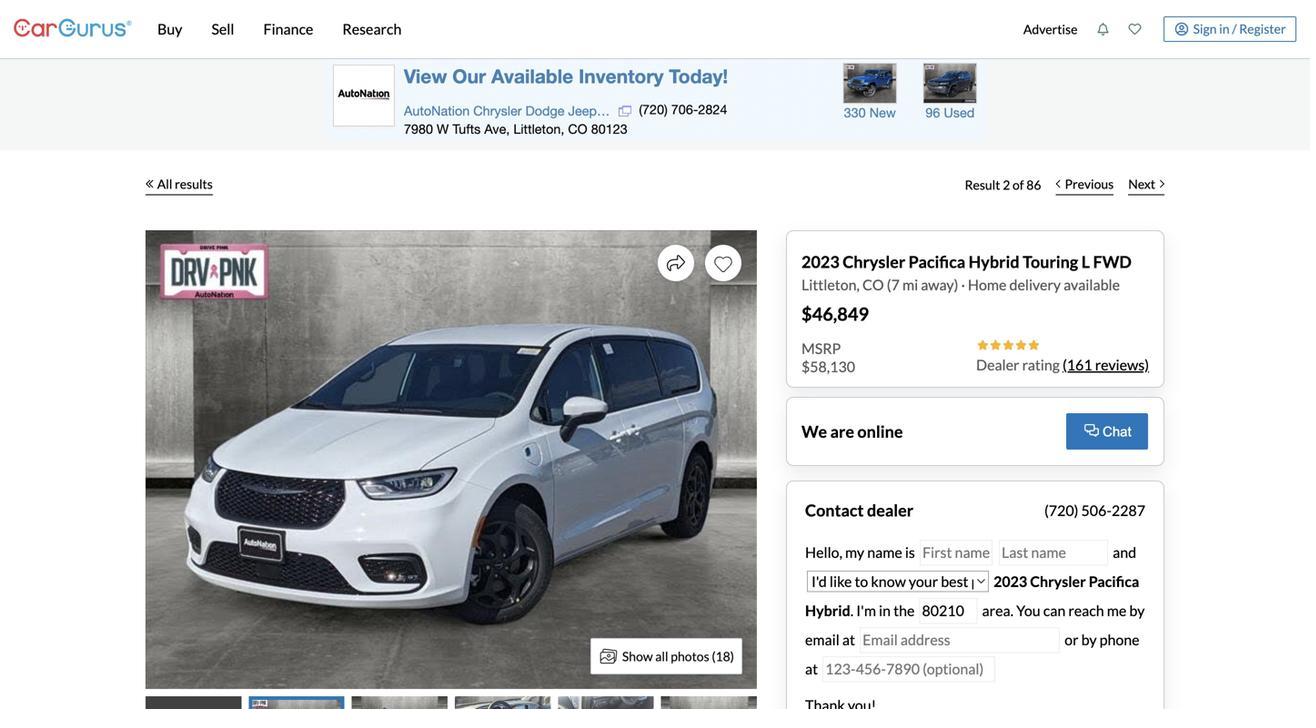 Task type: vqa. For each thing, say whether or not it's contained in the screenshot.
Pacifica corresponding to 2023 Chrysler Pacifica Hybrid Touring L FWD Littleton, CO (7 mi away) · Home delivery available
yes



Task type: describe. For each thing, give the bounding box(es) containing it.
show all photos (18)
[[623, 649, 735, 664]]

/
[[1233, 21, 1238, 36]]

sell
[[212, 20, 234, 38]]

cargurus logo homepage link image
[[14, 3, 132, 55]]

are
[[831, 421, 855, 442]]

all results
[[157, 176, 213, 192]]

hybrid for 2023 chrysler pacifica hybrid touring l fwd littleton, co (7 mi away) · home delivery available
[[969, 252, 1020, 272]]

hello, my name is
[[806, 543, 918, 561]]

sell button
[[197, 0, 249, 58]]

chat
[[1103, 424, 1132, 439]]

menu containing sign in / register
[[1014, 4, 1297, 55]]

2
[[1003, 177, 1011, 193]]

area.
[[983, 602, 1014, 619]]

chrysler for 2023 chrysler pacifica hybrid
[[1031, 573, 1087, 590]]

phone
[[1100, 631, 1140, 649]]

chrysler for 2023 chrysler pacifica hybrid touring l fwd littleton, co (7 mi away) · home delivery available
[[843, 252, 906, 272]]

we
[[802, 421, 828, 442]]

can
[[1044, 602, 1066, 619]]

reviews)
[[1096, 356, 1150, 374]]

$46,849
[[802, 303, 869, 325]]

. i'm in the
[[851, 602, 918, 619]]

view vehicle photo 6 image
[[662, 696, 757, 709]]

fwd
[[1094, 252, 1132, 272]]

(720)
[[1045, 502, 1079, 519]]

(161 reviews) button
[[1063, 354, 1150, 376]]

saved cars image
[[1129, 23, 1142, 36]]

advertise link
[[1014, 4, 1088, 55]]

sign in / register
[[1194, 21, 1287, 36]]

mi
[[903, 276, 919, 294]]

online
[[858, 421, 904, 442]]

.
[[851, 602, 854, 619]]

Last name field
[[1000, 540, 1109, 566]]

cargurus logo homepage link link
[[14, 3, 132, 55]]

86
[[1027, 177, 1042, 193]]

(7
[[887, 276, 900, 294]]

by inside area. you can reach me by email at
[[1130, 602, 1145, 619]]

(161
[[1063, 356, 1093, 374]]

user icon image
[[1176, 22, 1189, 36]]

Phone (optional) telephone field
[[823, 656, 996, 682]]

email
[[806, 631, 840, 649]]

previous link
[[1049, 165, 1122, 205]]

open notifications image
[[1097, 23, 1110, 36]]

rating
[[1023, 356, 1061, 374]]

chevron left image
[[1056, 179, 1061, 188]]

$58,130
[[802, 358, 856, 376]]

2287
[[1112, 502, 1146, 519]]

2023 chrysler pacifica hybrid
[[806, 573, 1140, 619]]

pacifica for 2023 chrysler pacifica hybrid
[[1089, 573, 1140, 590]]

in inside sign in / register link
[[1220, 21, 1230, 36]]

research
[[343, 20, 402, 38]]

finance
[[264, 20, 314, 38]]

chevron double left image
[[146, 179, 154, 188]]

dealer
[[977, 356, 1020, 374]]

contact
[[806, 500, 864, 520]]

all
[[656, 649, 669, 664]]

we are online
[[802, 421, 904, 442]]

reach
[[1069, 602, 1105, 619]]

506-
[[1082, 502, 1112, 519]]

or by phone at
[[806, 631, 1140, 678]]

sign in / register menu item
[[1152, 16, 1297, 42]]

Email address email field
[[860, 627, 1061, 653]]

results
[[175, 176, 213, 192]]

view vehicle photo 2 image
[[249, 696, 345, 709]]

photos
[[671, 649, 710, 664]]

sign
[[1194, 21, 1218, 36]]



Task type: locate. For each thing, give the bounding box(es) containing it.
0 horizontal spatial chrysler
[[843, 252, 906, 272]]

tab list
[[146, 696, 757, 709]]

or
[[1065, 631, 1079, 649]]

vehicle full photo image
[[146, 230, 757, 689]]

you
[[1017, 602, 1041, 619]]

research button
[[328, 0, 416, 58]]

register
[[1240, 21, 1287, 36]]

away)
[[922, 276, 959, 294]]

all
[[157, 176, 172, 192]]

pacifica inside 2023 chrysler pacifica hybrid
[[1089, 573, 1140, 590]]

1 vertical spatial by
[[1082, 631, 1097, 649]]

pacifica up me
[[1089, 573, 1140, 590]]

by inside or by phone at
[[1082, 631, 1097, 649]]

dealer
[[868, 500, 914, 520]]

in right i'm
[[879, 602, 891, 619]]

l
[[1082, 252, 1091, 272]]

touring
[[1023, 252, 1079, 272]]

area. you can reach me by email at
[[806, 602, 1145, 649]]

buy button
[[143, 0, 197, 58]]

(720) 506-2287
[[1045, 502, 1146, 519]]

Zip code field
[[920, 598, 978, 624]]

(18)
[[712, 649, 735, 664]]

of
[[1013, 177, 1025, 193]]

chrysler inside 2023 chrysler pacifica hybrid touring l fwd littleton, co (7 mi away) · home delivery available
[[843, 252, 906, 272]]

1 horizontal spatial hybrid
[[969, 252, 1020, 272]]

pacifica inside 2023 chrysler pacifica hybrid touring l fwd littleton, co (7 mi away) · home delivery available
[[909, 252, 966, 272]]

next
[[1129, 176, 1156, 192]]

pacifica up the "away)"
[[909, 252, 966, 272]]

1 vertical spatial 2023
[[994, 573, 1028, 590]]

is
[[906, 543, 916, 561]]

First name field
[[920, 540, 993, 566]]

view vehicle photo 5 image
[[558, 696, 654, 709]]

in left the /
[[1220, 21, 1230, 36]]

at inside area. you can reach me by email at
[[843, 631, 856, 649]]

my
[[846, 543, 865, 561]]

chrysler inside 2023 chrysler pacifica hybrid
[[1031, 573, 1087, 590]]

view vehicle photo 1 image
[[146, 696, 242, 709]]

the
[[894, 602, 915, 619]]

sign in / register link
[[1164, 16, 1297, 42]]

0 horizontal spatial at
[[806, 660, 818, 678]]

1 horizontal spatial in
[[1220, 21, 1230, 36]]

advertise
[[1024, 21, 1078, 37]]

2023 for 2023 chrysler pacifica hybrid
[[994, 573, 1028, 590]]

0 horizontal spatial hybrid
[[806, 602, 851, 619]]

dealer rating (161 reviews)
[[977, 356, 1150, 374]]

chrysler down last name field
[[1031, 573, 1087, 590]]

2023 up littleton, at the right of the page
[[802, 252, 840, 272]]

msrp
[[802, 340, 841, 357]]

view vehicle photo 3 image
[[352, 696, 448, 709]]

2023
[[802, 252, 840, 272], [994, 573, 1028, 590]]

0 vertical spatial pacifica
[[909, 252, 966, 272]]

home
[[969, 276, 1007, 294]]

available
[[1064, 276, 1121, 294]]

by right me
[[1130, 602, 1145, 619]]

at inside or by phone at
[[806, 660, 818, 678]]

0 horizontal spatial pacifica
[[909, 252, 966, 272]]

hybrid inside 2023 chrysler pacifica hybrid touring l fwd littleton, co (7 mi away) · home delivery available
[[969, 252, 1020, 272]]

1 horizontal spatial by
[[1130, 602, 1145, 619]]

2023 chrysler pacifica hybrid touring l fwd littleton, co (7 mi away) · home delivery available
[[802, 252, 1132, 294]]

pacifica
[[909, 252, 966, 272], [1089, 573, 1140, 590]]

1 vertical spatial pacifica
[[1089, 573, 1140, 590]]

hybrid up home
[[969, 252, 1020, 272]]

all results link
[[146, 165, 213, 205]]

menu bar containing buy
[[132, 0, 1014, 58]]

at down email
[[806, 660, 818, 678]]

1 horizontal spatial at
[[843, 631, 856, 649]]

hybrid for 2023 chrysler pacifica hybrid
[[806, 602, 851, 619]]

chevron right image
[[1161, 179, 1165, 188]]

0 vertical spatial chrysler
[[843, 252, 906, 272]]

0 vertical spatial at
[[843, 631, 856, 649]]

name
[[868, 543, 903, 561]]

0 vertical spatial hybrid
[[969, 252, 1020, 272]]

result 2 of 86
[[965, 177, 1042, 193]]

littleton,
[[802, 276, 860, 294]]

1 horizontal spatial pacifica
[[1089, 573, 1140, 590]]

chat image
[[1085, 424, 1100, 437]]

1 vertical spatial chrysler
[[1031, 573, 1087, 590]]

advertisement region
[[324, 59, 987, 141]]

0 horizontal spatial 2023
[[802, 252, 840, 272]]

1 horizontal spatial 2023
[[994, 573, 1028, 590]]

2023 up area.
[[994, 573, 1028, 590]]

chrysler up co
[[843, 252, 906, 272]]

1 vertical spatial at
[[806, 660, 818, 678]]

by
[[1130, 602, 1145, 619], [1082, 631, 1097, 649]]

0 horizontal spatial by
[[1082, 631, 1097, 649]]

show all photos (18) link
[[591, 638, 743, 675]]

hybrid
[[969, 252, 1020, 272], [806, 602, 851, 619]]

chrysler
[[843, 252, 906, 272], [1031, 573, 1087, 590]]

co
[[863, 276, 885, 294]]

0 vertical spatial by
[[1130, 602, 1145, 619]]

0 horizontal spatial in
[[879, 602, 891, 619]]

by right or at the right bottom of page
[[1082, 631, 1097, 649]]

me
[[1108, 602, 1127, 619]]

view vehicle photo 4 image
[[455, 696, 551, 709]]

1 horizontal spatial chrysler
[[1031, 573, 1087, 590]]

next link
[[1122, 165, 1173, 205]]

2023 for 2023 chrysler pacifica hybrid touring l fwd littleton, co (7 mi away) · home delivery available
[[802, 252, 840, 272]]

chat button
[[1067, 413, 1149, 450]]

menu bar
[[132, 0, 1014, 58]]

2023 inside 2023 chrysler pacifica hybrid touring l fwd littleton, co (7 mi away) · home delivery available
[[802, 252, 840, 272]]

pacifica for 2023 chrysler pacifica hybrid touring l fwd littleton, co (7 mi away) · home delivery available
[[909, 252, 966, 272]]

msrp $58,130
[[802, 340, 856, 376]]

1 vertical spatial in
[[879, 602, 891, 619]]

buy
[[157, 20, 182, 38]]

in
[[1220, 21, 1230, 36], [879, 602, 891, 619]]

0 vertical spatial in
[[1220, 21, 1230, 36]]

2023 inside 2023 chrysler pacifica hybrid
[[994, 573, 1028, 590]]

hello,
[[806, 543, 843, 561]]

hybrid up email
[[806, 602, 851, 619]]

·
[[962, 276, 966, 294]]

menu
[[1014, 4, 1297, 55]]

1 vertical spatial hybrid
[[806, 602, 851, 619]]

share image
[[667, 254, 685, 272]]

finance button
[[249, 0, 328, 58]]

delivery
[[1010, 276, 1062, 294]]

0 vertical spatial 2023
[[802, 252, 840, 272]]

at
[[843, 631, 856, 649], [806, 660, 818, 678]]

and
[[1111, 543, 1137, 561]]

previous
[[1066, 176, 1114, 192]]

i'm
[[857, 602, 877, 619]]

contact dealer
[[806, 500, 914, 520]]

show
[[623, 649, 653, 664]]

result
[[965, 177, 1001, 193]]

at right email
[[843, 631, 856, 649]]

hybrid inside 2023 chrysler pacifica hybrid
[[806, 602, 851, 619]]



